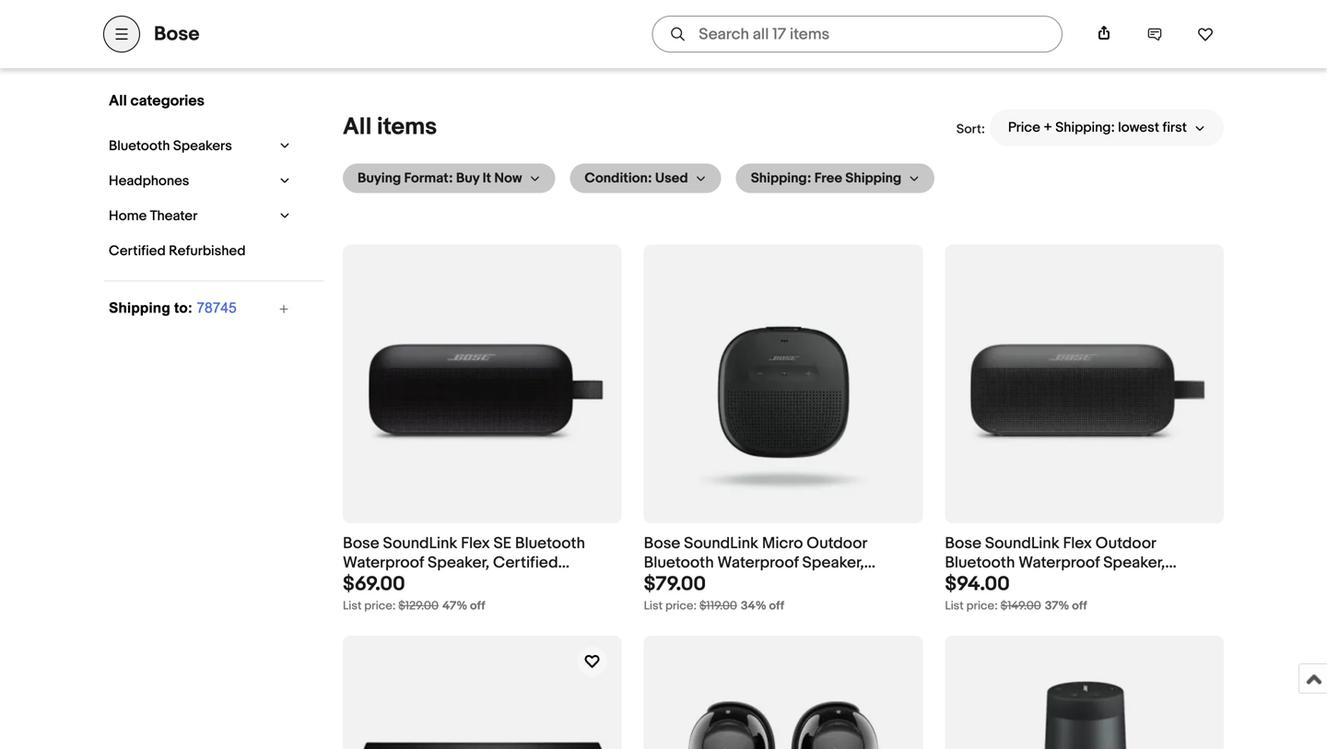Task type: locate. For each thing, give the bounding box(es) containing it.
waterproof inside bose soundlink micro outdoor bluetooth waterproof speaker, certified refurbished
[[718, 554, 799, 573]]

soundlink inside bose soundlink flex outdoor bluetooth waterproof speaker, certified refurbished
[[985, 534, 1060, 554]]

waterproof
[[905, 9, 986, 29], [343, 554, 424, 573], [718, 554, 799, 573], [1019, 554, 1100, 573]]

bose left quietcomfort
[[625, 0, 662, 10]]

0 vertical spatial $129.00
[[625, 28, 694, 52]]

refurbished inside bose soundlink flex outdoor bluetooth waterproof speaker, certified refurbished
[[1014, 573, 1102, 592]]

bose soundlink flex outdoor bluetooth waterproof speaker, certified refurbished button
[[945, 534, 1224, 592]]

0 vertical spatial se
[[1056, 0, 1074, 10]]

refurbished inside bose soundlink micro outdoor bluetooth waterproof speaker, certified refurbished
[[713, 573, 801, 592]]

2 outdoor from the left
[[1096, 534, 1156, 554]]

bose soundlink flex se bluetooth waterproof speaker, certified refurbished
[[905, 0, 1148, 48], [343, 534, 585, 592]]

bose link
[[154, 22, 200, 46]]

headphones link
[[104, 168, 272, 194]]

free
[[815, 170, 842, 187]]

$79.00
[[644, 572, 706, 596]]

speaker, inside bose soundlink flex outdoor bluetooth waterproof speaker, certified refurbished
[[1104, 554, 1165, 573]]

buy
[[456, 170, 480, 187]]

buying
[[358, 170, 401, 187]]

all inside all categories link
[[109, 92, 127, 110]]

shipping: right + at the top right
[[1056, 119, 1115, 136]]

soundlink
[[945, 0, 1020, 10], [383, 534, 458, 554], [684, 534, 759, 554], [985, 534, 1060, 554]]

off right the '37%'
[[1072, 599, 1087, 613]]

0 horizontal spatial off
[[470, 599, 485, 613]]

0 horizontal spatial flex
[[461, 534, 490, 554]]

bose soundlink micro outdoor bluetooth waterproof speaker, certified refurbished
[[644, 534, 867, 592]]

list inside $69.00 list price: $129.00 47% off
[[343, 599, 362, 613]]

$99.00
[[1185, 28, 1248, 52]]

bose
[[625, 0, 662, 10], [905, 0, 942, 10], [1185, 0, 1222, 10], [154, 22, 200, 46], [343, 534, 379, 554], [644, 534, 681, 554], [945, 534, 982, 554]]

bose quietcomfort noise cancelling bluetooth headphones, certified refurbished
[[625, 0, 876, 48]]

1 vertical spatial $69.00
[[343, 572, 405, 596]]

certified refurbished link
[[104, 238, 284, 264]]

shipping right free at the top
[[846, 170, 902, 187]]

home
[[109, 208, 147, 224]]

bose inside bose soundlink micro outdoor bluetooth waterproof speaker, certified refurbished
[[644, 534, 681, 554]]

1 vertical spatial se
[[494, 534, 512, 554]]

$129.00
[[625, 28, 694, 52], [398, 599, 439, 613]]

0 horizontal spatial bose soundlink flex se bluetooth waterproof speaker, certified refurbished
[[343, 534, 585, 592]]

$149.00
[[1001, 599, 1041, 613]]

off inside $94.00 list price: $149.00 37% off
[[1072, 599, 1087, 613]]

headphones,
[[780, 9, 876, 29]]

buying format: buy it now button
[[343, 164, 555, 193]]

price: for $94.00
[[967, 599, 998, 613]]

all left items
[[343, 113, 372, 142]]

bose up $94.00
[[945, 534, 982, 554]]

price: inside the $79.00 list price: $119.00 34% off
[[665, 599, 697, 613]]

1 horizontal spatial se
[[1056, 0, 1074, 10]]

condition:
[[585, 170, 652, 187]]

shipping: free shipping
[[751, 170, 902, 187]]

price: down $79.00
[[665, 599, 697, 613]]

47%
[[442, 599, 467, 613]]

1 horizontal spatial shipping
[[846, 170, 902, 187]]

bose soundlink micro outdoor bluetooth waterproof speaker, certified refurbished button
[[644, 534, 923, 592]]

price: down $94.00
[[967, 599, 998, 613]]

1 horizontal spatial $69.00
[[905, 28, 968, 52]]

0 vertical spatial $69.00
[[905, 28, 968, 52]]

0 vertical spatial all
[[109, 92, 127, 110]]

categories
[[130, 92, 205, 110]]

list for $79.00
[[644, 599, 663, 613]]

lowest
[[1118, 119, 1160, 136]]

sort:
[[957, 122, 985, 137]]

2 horizontal spatial off
[[1072, 599, 1087, 613]]

now
[[494, 170, 522, 187]]

34%
[[741, 599, 767, 613]]

$69.00 list price: $129.00 47% off
[[343, 572, 485, 613]]

soundlink for $94.00
[[985, 534, 1060, 554]]

$69.00 for $69.00 list price: $129.00 47% off
[[343, 572, 405, 596]]

3 off from the left
[[1072, 599, 1087, 613]]

0 vertical spatial bose soundlink flex se bluetooth waterproof speaker, certified refurbished button
[[905, 0, 1171, 48]]

1 horizontal spatial shipping:
[[1056, 119, 1115, 136]]

$129.00 down quietcomfort
[[625, 28, 694, 52]]

bluetooth inside the bluetooth speakers 'link'
[[109, 138, 170, 154]]

refurbished
[[694, 29, 782, 48], [905, 29, 993, 48], [169, 243, 246, 259], [343, 573, 431, 592], [713, 573, 801, 592], [1014, 573, 1102, 592]]

list inside $94.00 list price: $149.00 37% off
[[945, 599, 964, 613]]

1 off from the left
[[470, 599, 485, 613]]

price + shipping: lowest first button
[[990, 109, 1224, 146]]

$79.00 list price: $119.00 34% off
[[644, 572, 784, 613]]

0 horizontal spatial $69.00
[[343, 572, 405, 596]]

all left categories
[[109, 92, 127, 110]]

quietcomfort
[[665, 0, 766, 10]]

0 horizontal spatial $129.00
[[398, 599, 439, 613]]

price: down $99.00
[[1207, 55, 1238, 69]]

1 horizontal spatial off
[[769, 599, 784, 613]]

bose quietcomfort noise cancelling bluetooth headphones, certified refurbished button
[[625, 0, 890, 48]]

$69.00
[[905, 28, 968, 52], [343, 572, 405, 596]]

bose soundlink revolve ii outdoor bluetooth speaker, certified refurbished : quick view image
[[946, 657, 1223, 749]]

shipping
[[846, 170, 902, 187], [109, 300, 170, 316]]

list for $69.00
[[343, 599, 362, 613]]

0 vertical spatial shipping
[[846, 170, 902, 187]]

1 vertical spatial all
[[343, 113, 372, 142]]

2 off from the left
[[769, 599, 784, 613]]

$69.00 inside $69.00 list price: $129.00 47% off
[[343, 572, 405, 596]]

0 horizontal spatial outdoor
[[807, 534, 867, 554]]

bose inside 'bose solo soundbar $99.00 list price:'
[[1185, 0, 1222, 10]]

list
[[1185, 55, 1204, 69], [343, 599, 362, 613], [644, 599, 663, 613], [945, 599, 964, 613]]

bluetooth
[[1078, 0, 1148, 10], [707, 9, 777, 29], [109, 138, 170, 154], [515, 534, 585, 554], [644, 554, 714, 573], [945, 554, 1015, 573]]

price: inside 'bose solo soundbar $99.00 list price:'
[[1207, 55, 1238, 69]]

outdoor inside bose soundlink micro outdoor bluetooth waterproof speaker, certified refurbished
[[807, 534, 867, 554]]

bose up $79.00
[[644, 534, 681, 554]]

speaker,
[[990, 9, 1052, 29], [428, 554, 490, 573], [802, 554, 864, 573], [1104, 554, 1165, 573]]

shipping: inside dropdown button
[[1056, 119, 1115, 136]]

all for all categories
[[109, 92, 127, 110]]

1 vertical spatial bose soundlink flex se bluetooth waterproof speaker, certified refurbished button
[[343, 534, 622, 592]]

bose up save this seller bose icon
[[1185, 0, 1222, 10]]

off right 34%
[[769, 599, 784, 613]]

1 vertical spatial $129.00
[[398, 599, 439, 613]]

certified inside bose quietcomfort noise cancelling bluetooth headphones, certified refurbished
[[625, 29, 690, 48]]

price:
[[1207, 55, 1238, 69], [364, 599, 396, 613], [665, 599, 697, 613], [967, 599, 998, 613]]

price: for $79.00
[[665, 599, 697, 613]]

0 vertical spatial bose soundlink flex se bluetooth waterproof speaker, certified refurbished
[[905, 0, 1148, 48]]

speaker, inside bose soundlink micro outdoor bluetooth waterproof speaker, certified refurbished
[[802, 554, 864, 573]]

price: inside $69.00 list price: $129.00 47% off
[[364, 599, 396, 613]]

save this seller bose image
[[1197, 26, 1214, 42]]

1 horizontal spatial bose soundlink flex se bluetooth waterproof speaker, certified refurbished button
[[905, 0, 1171, 48]]

off inside the $79.00 list price: $119.00 34% off
[[769, 599, 784, 613]]

bose soundlink flex se bluetooth waterproof speaker, certified refurbished : quick view image
[[344, 281, 621, 488]]

2 horizontal spatial flex
[[1063, 534, 1092, 554]]

outdoor inside bose soundlink flex outdoor bluetooth waterproof speaker, certified refurbished
[[1096, 534, 1156, 554]]

certified inside bose soundlink micro outdoor bluetooth waterproof speaker, certified refurbished
[[644, 573, 709, 592]]

price: inside $94.00 list price: $149.00 37% off
[[967, 599, 998, 613]]

all
[[109, 92, 127, 110], [343, 113, 372, 142]]

off
[[470, 599, 485, 613], [769, 599, 784, 613], [1072, 599, 1087, 613]]

0 horizontal spatial all
[[109, 92, 127, 110]]

$119.00
[[700, 599, 737, 613]]

bose soundlink flex se bluetooth waterproof speaker, certified refurbished button
[[905, 0, 1171, 48], [343, 534, 622, 592]]

speaker, for $79.00
[[802, 554, 864, 573]]

1 outdoor from the left
[[807, 534, 867, 554]]

shipping inside shipping: free shipping dropdown button
[[846, 170, 902, 187]]

se
[[1056, 0, 1074, 10], [494, 534, 512, 554]]

all for all items
[[343, 113, 372, 142]]

1 horizontal spatial outdoor
[[1096, 534, 1156, 554]]

shipping:
[[1056, 119, 1115, 136], [751, 170, 812, 187]]

shipping left the to:
[[109, 300, 170, 316]]

flex
[[1023, 0, 1052, 10], [461, 534, 490, 554], [1063, 534, 1092, 554]]

soundlink inside bose soundlink micro outdoor bluetooth waterproof speaker, certified refurbished
[[684, 534, 759, 554]]

all categories link
[[104, 88, 290, 115]]

1 vertical spatial shipping
[[109, 300, 170, 316]]

0 horizontal spatial shipping:
[[751, 170, 812, 187]]

$129.00 left 47%
[[398, 599, 439, 613]]

waterproof for $79.00
[[718, 554, 799, 573]]

Search all 17 items field
[[652, 16, 1063, 53]]

outdoor
[[807, 534, 867, 554], [1096, 534, 1156, 554]]

flex inside bose soundlink flex outdoor bluetooth waterproof speaker, certified refurbished
[[1063, 534, 1092, 554]]

0 vertical spatial shipping:
[[1056, 119, 1115, 136]]

1 horizontal spatial all
[[343, 113, 372, 142]]

bose inside bose soundlink flex outdoor bluetooth waterproof speaker, certified refurbished
[[945, 534, 982, 554]]

shipping: left free at the top
[[751, 170, 812, 187]]

certified
[[1055, 9, 1121, 29], [625, 29, 690, 48], [109, 243, 166, 259], [493, 554, 558, 573], [644, 573, 709, 592], [945, 573, 1010, 592]]

off for $94.00
[[1072, 599, 1087, 613]]

waterproof inside bose soundlink flex outdoor bluetooth waterproof speaker, certified refurbished
[[1019, 554, 1100, 573]]

off inside $69.00 list price: $129.00 47% off
[[470, 599, 485, 613]]

1 vertical spatial shipping:
[[751, 170, 812, 187]]

list inside 'bose solo soundbar $99.00 list price:'
[[1185, 55, 1204, 69]]

list inside the $79.00 list price: $119.00 34% off
[[644, 599, 663, 613]]

bluetooth inside bose soundlink flex outdoor bluetooth waterproof speaker, certified refurbished
[[945, 554, 1015, 573]]

price: left 47%
[[364, 599, 396, 613]]

off right 47%
[[470, 599, 485, 613]]



Task type: describe. For each thing, give the bounding box(es) containing it.
condition: used button
[[570, 164, 721, 193]]

speaker, for $69.00
[[428, 554, 490, 573]]

bluetooth speakers link
[[104, 133, 272, 159]]

soundlink for $79.00
[[684, 534, 759, 554]]

solo
[[1226, 0, 1258, 10]]

bose soundlink flex outdoor bluetooth waterproof speaker, certified refurbished
[[945, 534, 1165, 592]]

bose solo soundbar ii home theater, certified refurbished : quick view image
[[344, 672, 621, 749]]

$69.00 for $69.00
[[905, 28, 968, 52]]

soundbar
[[1261, 0, 1327, 10]]

certified refurbished
[[109, 243, 246, 259]]

off for $69.00
[[470, 599, 485, 613]]

bose quietcomfort ii noise cancelling headphones, certified refurbished : quick view image
[[645, 672, 922, 749]]

78745
[[197, 300, 237, 316]]

shipping to: 78745
[[109, 300, 237, 316]]

1 horizontal spatial bose soundlink flex se bluetooth waterproof speaker, certified refurbished
[[905, 0, 1148, 48]]

used
[[655, 170, 688, 187]]

list for $94.00
[[945, 599, 964, 613]]

shipping: inside dropdown button
[[751, 170, 812, 187]]

all items
[[343, 113, 437, 142]]

$94.00 list price: $149.00 37% off
[[945, 572, 1087, 613]]

bose up $69.00 list price: $129.00 47% off
[[343, 534, 379, 554]]

bose solo soundbar $99.00 list price:
[[1185, 0, 1327, 69]]

1 vertical spatial bose soundlink flex se bluetooth waterproof speaker, certified refurbished
[[343, 534, 585, 592]]

speakers
[[173, 138, 232, 154]]

bluetooth speakers
[[109, 138, 232, 154]]

refurbished inside bose quietcomfort noise cancelling bluetooth headphones, certified refurbished
[[694, 29, 782, 48]]

1 horizontal spatial $129.00
[[625, 28, 694, 52]]

off for $79.00
[[769, 599, 784, 613]]

shipping: free shipping button
[[736, 164, 935, 193]]

outdoor for $79.00
[[807, 534, 867, 554]]

outdoor for $94.00
[[1096, 534, 1156, 554]]

it
[[483, 170, 491, 187]]

bose soundlink flex outdoor bluetooth waterproof speaker, certified refurbished : quick view image
[[946, 281, 1223, 488]]

noise
[[770, 0, 812, 10]]

format:
[[404, 170, 453, 187]]

cancelling
[[625, 9, 703, 29]]

waterproof for $94.00
[[1019, 554, 1100, 573]]

price + shipping: lowest first
[[1008, 119, 1187, 136]]

0 horizontal spatial bose soundlink flex se bluetooth waterproof speaker, certified refurbished button
[[343, 534, 622, 592]]

37%
[[1045, 599, 1070, 613]]

$94.00
[[945, 572, 1010, 596]]

waterproof for $69.00
[[343, 554, 424, 573]]

flex for $69.00
[[461, 534, 490, 554]]

items
[[377, 113, 437, 142]]

bose soundlink micro outdoor bluetooth waterproof speaker, certified refurbished : quick view image
[[680, 246, 887, 523]]

+
[[1044, 119, 1053, 136]]

flex for $94.00
[[1063, 534, 1092, 554]]

all categories
[[109, 92, 205, 110]]

bluetooth inside bose quietcomfort noise cancelling bluetooth headphones, certified refurbished
[[707, 9, 777, 29]]

bose up search all 17 items field
[[905, 0, 942, 10]]

bose inside bose quietcomfort noise cancelling bluetooth headphones, certified refurbished
[[625, 0, 662, 10]]

home theater
[[109, 208, 198, 224]]

speaker, for $94.00
[[1104, 554, 1165, 573]]

bluetooth inside bose soundlink micro outdoor bluetooth waterproof speaker, certified refurbished
[[644, 554, 714, 573]]

0 horizontal spatial se
[[494, 534, 512, 554]]

to:
[[174, 300, 193, 316]]

price
[[1008, 119, 1041, 136]]

$129.00 inside $69.00 list price: $129.00 47% off
[[398, 599, 439, 613]]

condition: used
[[585, 170, 688, 187]]

1 horizontal spatial flex
[[1023, 0, 1052, 10]]

certified inside bose soundlink flex outdoor bluetooth waterproof speaker, certified refurbished
[[945, 573, 1010, 592]]

bose up categories
[[154, 22, 200, 46]]

price: for $69.00
[[364, 599, 396, 613]]

first
[[1163, 119, 1187, 136]]

0 horizontal spatial shipping
[[109, 300, 170, 316]]

headphones
[[109, 173, 189, 189]]

theater
[[150, 208, 198, 224]]

soundlink for $69.00
[[383, 534, 458, 554]]

home theater link
[[104, 203, 272, 229]]

buying format: buy it now
[[358, 170, 522, 187]]

micro
[[762, 534, 803, 554]]

bose solo soundbar button
[[1185, 0, 1327, 29]]



Task type: vqa. For each thing, say whether or not it's contained in the screenshot.
$69.00 to the top
yes



